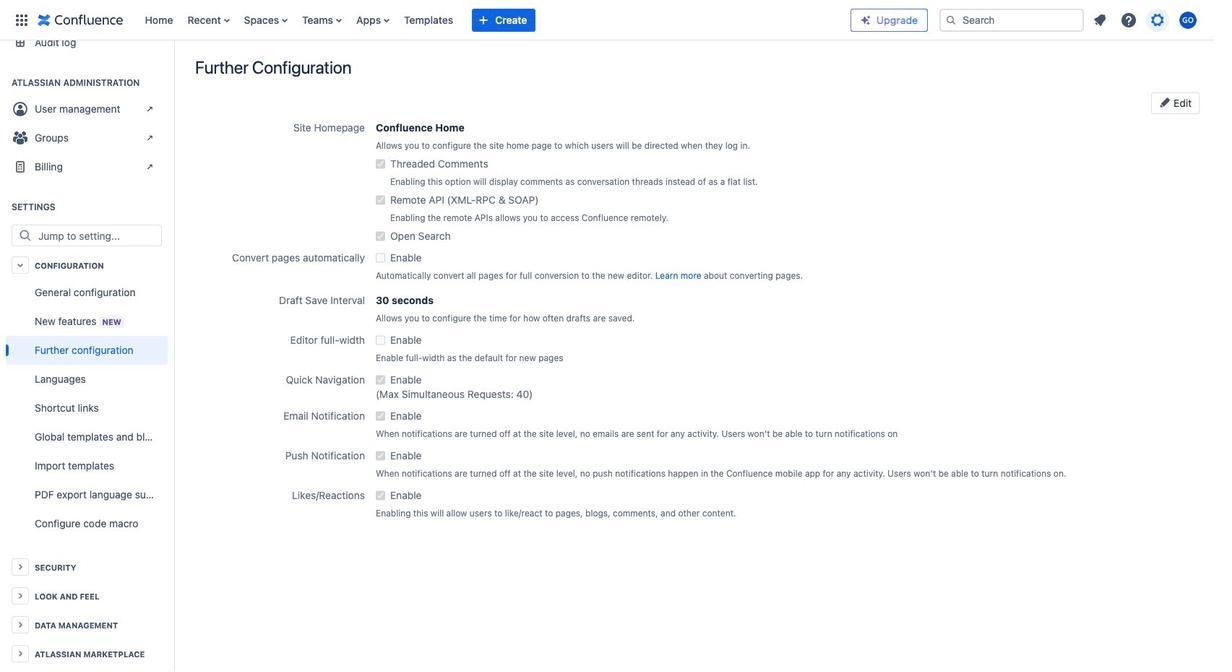 Task type: describe. For each thing, give the bounding box(es) containing it.
search image
[[946, 14, 957, 26]]

settings icon image
[[1150, 11, 1167, 29]]

collapse sidebar image
[[158, 48, 189, 77]]

small image
[[1160, 97, 1172, 108]]

list for appswitcher icon
[[138, 0, 851, 40]]

premium image
[[861, 14, 872, 26]]



Task type: vqa. For each thing, say whether or not it's contained in the screenshot.
Global element
yes



Task type: locate. For each thing, give the bounding box(es) containing it.
main content
[[174, 40, 1215, 55]]

list
[[138, 0, 851, 40], [1088, 7, 1206, 33]]

help icon image
[[1121, 11, 1138, 29]]

Settings Search field
[[34, 226, 161, 246]]

Search field
[[940, 8, 1085, 31]]

list for premium icon
[[1088, 7, 1206, 33]]

None checkbox
[[376, 229, 385, 244], [376, 251, 385, 265], [376, 333, 385, 348], [376, 489, 385, 503], [376, 229, 385, 244], [376, 251, 385, 265], [376, 333, 385, 348], [376, 489, 385, 503]]

1 horizontal spatial list
[[1088, 7, 1206, 33]]

0 horizontal spatial list
[[138, 0, 851, 40]]

None checkbox
[[376, 157, 385, 171], [376, 193, 385, 208], [376, 373, 385, 388], [376, 409, 385, 424], [376, 449, 385, 464], [376, 157, 385, 171], [376, 193, 385, 208], [376, 373, 385, 388], [376, 409, 385, 424], [376, 449, 385, 464]]

global element
[[9, 0, 851, 40]]

appswitcher icon image
[[13, 11, 30, 29]]

your profile and preferences image
[[1180, 11, 1197, 29]]

banner
[[0, 0, 1215, 40]]

None search field
[[940, 8, 1085, 31]]

region
[[6, 278, 168, 539]]

notification icon image
[[1092, 11, 1109, 29]]

confluence image
[[38, 11, 123, 29], [38, 11, 123, 29]]



